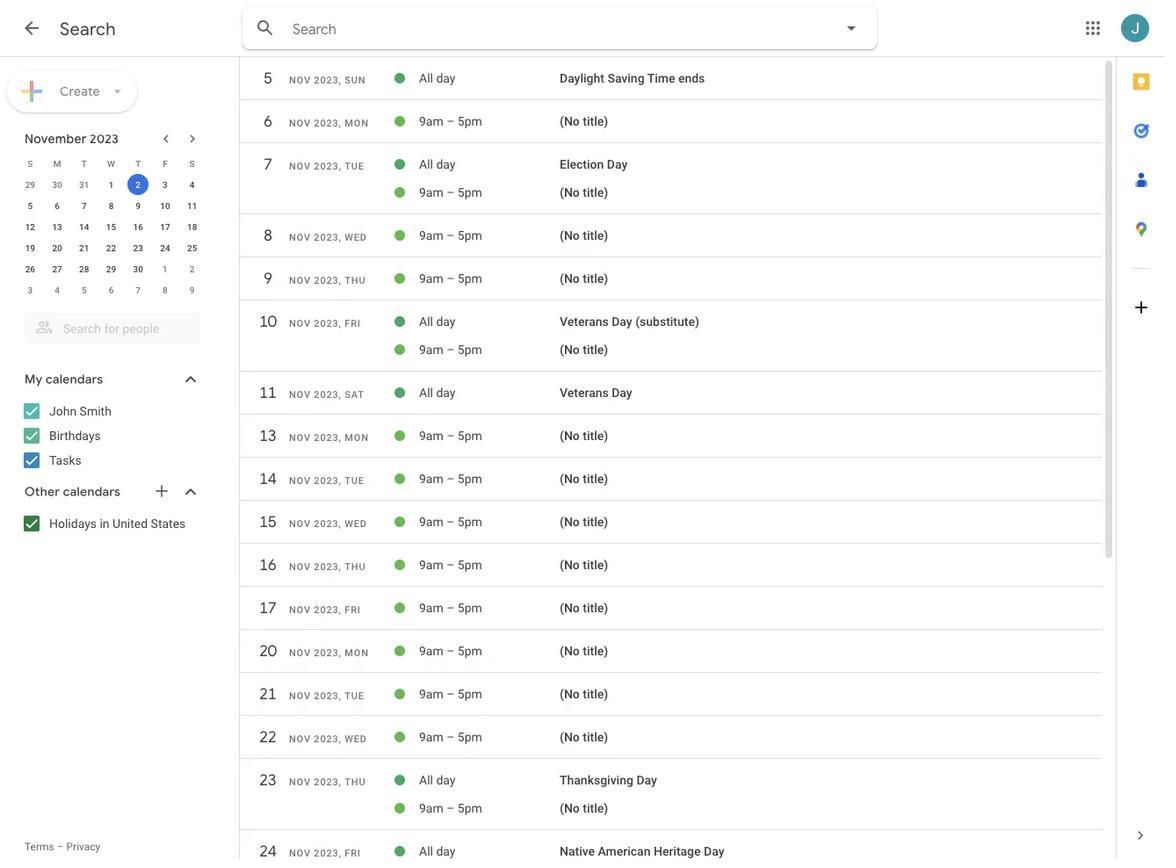 Task type: describe. For each thing, give the bounding box(es) containing it.
8 link
[[252, 220, 284, 251]]

row containing 12
[[17, 216, 206, 237]]

nov for 14
[[289, 476, 311, 487]]

6 for december 6 "element"
[[109, 285, 114, 295]]

all day cell for 10
[[419, 308, 560, 336]]

, for 17
[[339, 605, 342, 616]]

thanksgiving day button
[[560, 774, 658, 788]]

5pm inside 7 row group
[[458, 185, 483, 200]]

row containing 5
[[17, 195, 206, 216]]

5pm for 6
[[458, 114, 483, 129]]

holidays in united states
[[49, 517, 186, 531]]

(no title) inside 23 row group
[[560, 802, 609, 816]]

tue for 14
[[345, 476, 365, 487]]

9am for 13
[[419, 429, 444, 443]]

(no inside 23 row group
[[560, 802, 580, 816]]

– for 9
[[447, 271, 455, 286]]

calendars for my calendars
[[46, 372, 103, 388]]

tue for 21
[[345, 691, 365, 702]]

18
[[187, 222, 197, 232]]

nov for 10
[[289, 318, 311, 329]]

(no title) inside 10 row group
[[560, 343, 609, 357]]

all day cell for 7
[[419, 150, 560, 178]]

28
[[79, 264, 89, 274]]

go back image
[[21, 18, 42, 39]]

5 row
[[240, 62, 1103, 103]]

15 element
[[101, 216, 122, 237]]

1 vertical spatial 5
[[28, 200, 33, 211]]

2023 for 5
[[314, 75, 339, 86]]

13 for 13 element
[[52, 222, 62, 232]]

all day cell inside row
[[419, 838, 560, 861]]

american
[[598, 845, 651, 859]]

privacy
[[66, 841, 100, 854]]

all day cell for 11
[[419, 379, 560, 407]]

add other calendars image
[[153, 483, 171, 500]]

(no title) for 21
[[560, 687, 609, 702]]

(no for 9
[[560, 271, 580, 286]]

8 row
[[240, 220, 1103, 260]]

(no for 6
[[560, 114, 580, 129]]

november 2023 grid
[[17, 153, 206, 301]]

9am – 5pm cell for 6
[[419, 107, 560, 135]]

17 for 17 link
[[259, 598, 276, 619]]

, for 23
[[339, 777, 342, 788]]

nov for 8
[[289, 232, 311, 243]]

23 row
[[240, 765, 1103, 805]]

17 link
[[252, 593, 284, 624]]

nov 2023 , wed for 15
[[289, 519, 367, 530]]

search heading
[[60, 18, 116, 40]]

– inside 10 row group
[[447, 343, 455, 357]]

, for 21
[[339, 691, 342, 702]]

nov for 16
[[289, 562, 311, 573]]

day inside row
[[436, 845, 456, 859]]

sun
[[345, 75, 366, 86]]

nov 2023 , mon for 20
[[289, 648, 369, 659]]

11 element
[[182, 195, 203, 216]]

search
[[60, 18, 116, 40]]

27 element
[[47, 259, 68, 280]]

(no title) for 17
[[560, 601, 609, 616]]

23 for 23 'element'
[[133, 243, 143, 253]]

13 for 13 link at the left of page
[[259, 426, 276, 446]]

native american heritage day button
[[560, 845, 725, 859]]

15 row
[[240, 506, 1103, 547]]

5 link
[[252, 62, 284, 94]]

birthdays
[[49, 429, 101, 443]]

0 vertical spatial 3
[[163, 179, 168, 190]]

, for 22
[[339, 734, 342, 745]]

3 nov 2023 , fri from the top
[[289, 848, 361, 859]]

15 for 15 link
[[259, 512, 276, 532]]

9am inside 23 row group
[[419, 802, 444, 816]]

15 link
[[252, 506, 284, 538]]

m
[[53, 158, 61, 169]]

2023 for 16
[[314, 562, 339, 573]]

13 element
[[47, 216, 68, 237]]

2 (no title) button from the top
[[560, 185, 609, 200]]

2 s from the left
[[190, 158, 195, 169]]

(no title) button inside 23 row group
[[560, 802, 609, 816]]

21 link
[[252, 679, 284, 710]]

0 horizontal spatial 9
[[136, 200, 141, 211]]

11 row
[[240, 377, 1103, 418]]

2 for december 2 element
[[190, 264, 195, 274]]

veterans for 10
[[560, 315, 609, 329]]

daylight saving time ends
[[560, 71, 705, 86]]

0 vertical spatial 8
[[109, 200, 114, 211]]

nov inside row
[[289, 848, 311, 859]]

20 link
[[252, 636, 284, 667]]

(no inside 10 row group
[[560, 343, 580, 357]]

time
[[648, 71, 676, 86]]

john smith
[[49, 404, 112, 419]]

title) inside 23 row group
[[583, 802, 609, 816]]

day for 11
[[436, 386, 456, 400]]

holidays
[[49, 517, 97, 531]]

row containing 3
[[17, 280, 206, 301]]

all day cell for 23
[[419, 767, 560, 795]]

title) for 13
[[583, 429, 609, 443]]

united
[[113, 517, 148, 531]]

title) for 21
[[583, 687, 609, 702]]

26 element
[[20, 259, 41, 280]]

(no title) button for 8
[[560, 228, 609, 243]]

11 link
[[252, 377, 284, 409]]

28 element
[[74, 259, 95, 280]]

9am – 5pm cell for 22
[[419, 724, 560, 752]]

tasks
[[49, 453, 82, 468]]

election
[[560, 157, 604, 172]]

, for 20
[[339, 648, 342, 659]]

title) for 6
[[583, 114, 609, 129]]

2023 for 10
[[314, 318, 339, 329]]

nov 2023 , tue for 14
[[289, 476, 365, 487]]

all day for 10
[[419, 315, 456, 329]]

9am for 16
[[419, 558, 444, 573]]

nov 2023 , mon for 6
[[289, 118, 369, 129]]

december 2 element
[[182, 259, 203, 280]]

16 for 16 link
[[259, 555, 276, 575]]

, for 7
[[339, 161, 342, 172]]

5pm inside 10 row group
[[458, 343, 483, 357]]

, for 8
[[339, 232, 342, 243]]

day for 7
[[607, 157, 628, 172]]

(no for 15
[[560, 515, 580, 530]]

other calendars button
[[4, 478, 218, 506]]

Search text field
[[293, 20, 792, 38]]

day for 7
[[436, 157, 456, 172]]

9 for december 9 element
[[190, 285, 195, 295]]

14 row
[[240, 463, 1103, 504]]

– for 21
[[447, 687, 455, 702]]

row group containing 29
[[17, 174, 206, 301]]

0 vertical spatial 1
[[109, 179, 114, 190]]

10 element
[[155, 195, 176, 216]]

9am – 5pm inside 7 row group
[[419, 185, 483, 200]]

row containing 19
[[17, 237, 206, 259]]

23 row group
[[240, 765, 1103, 831]]

2023 inside row
[[314, 848, 339, 859]]

19
[[25, 243, 35, 253]]

(no for 8
[[560, 228, 580, 243]]

9 link
[[252, 263, 284, 295]]

22 element
[[101, 237, 122, 259]]

1 t from the left
[[82, 158, 87, 169]]

2023 for 17
[[314, 605, 339, 616]]

24
[[160, 243, 170, 253]]

in
[[100, 517, 110, 531]]

1 s from the left
[[28, 158, 33, 169]]

my calendars button
[[4, 366, 218, 394]]

search options image
[[834, 11, 870, 46]]

, for 5
[[339, 75, 342, 86]]

smith
[[80, 404, 112, 419]]

7 link
[[252, 149, 284, 180]]

21 for 21 element
[[79, 243, 89, 253]]

2 cell
[[125, 174, 152, 195]]

grid containing 5
[[240, 57, 1103, 861]]

3 inside 'element'
[[28, 285, 33, 295]]

nov for 22
[[289, 734, 311, 745]]

daylight saving time ends button
[[560, 71, 705, 86]]

1 vertical spatial 7
[[82, 200, 87, 211]]

9am inside 10 row group
[[419, 343, 444, 357]]

– for 14
[[447, 472, 455, 486]]

17 row
[[240, 593, 1103, 633]]

december 7 element
[[128, 280, 149, 301]]

9am – 5pm cell inside 10 row group
[[419, 336, 560, 364]]

9am – 5pm inside 23 row group
[[419, 802, 483, 816]]

mon for 20
[[345, 648, 369, 659]]

16 element
[[128, 216, 149, 237]]

row containing 29
[[17, 174, 206, 195]]

30 for 30 element
[[133, 264, 143, 274]]

7 row group
[[240, 149, 1103, 215]]

states
[[151, 517, 186, 531]]

terms
[[25, 841, 54, 854]]

1 horizontal spatial 4
[[190, 179, 195, 190]]

december 1 element
[[155, 259, 176, 280]]

9am for 15
[[419, 515, 444, 530]]

native
[[560, 845, 595, 859]]

, inside row
[[339, 848, 342, 859]]

8 for 8 link
[[263, 226, 272, 246]]

thu for 9
[[345, 275, 366, 286]]

27
[[52, 264, 62, 274]]

title) for 9
[[583, 271, 609, 286]]

december 6 element
[[101, 280, 122, 301]]

9am – 5pm inside 10 row group
[[419, 343, 483, 357]]

10 for 10 link
[[259, 312, 276, 332]]

saving
[[608, 71, 645, 86]]

, for 15
[[339, 519, 342, 530]]

5 (no title) button from the top
[[560, 343, 609, 357]]

title) for 17
[[583, 601, 609, 616]]

veterans day (substitute) button
[[560, 315, 700, 329]]

veterans day button
[[560, 386, 633, 400]]

29 element
[[101, 259, 122, 280]]

native american heritage day
[[560, 845, 725, 859]]

– for 20
[[447, 644, 455, 659]]

12 element
[[20, 216, 41, 237]]

9am for 21
[[419, 687, 444, 702]]

20 row
[[240, 636, 1103, 676]]

(no title) button for 22
[[560, 730, 609, 745]]

30 element
[[128, 259, 149, 280]]

october 31 element
[[74, 174, 95, 195]]

5pm inside 23 row group
[[458, 802, 483, 816]]

24 element
[[155, 237, 176, 259]]

6 row
[[240, 106, 1103, 146]]

veterans day (substitute)
[[560, 315, 700, 329]]

9am – 5pm for 6
[[419, 114, 483, 129]]

17 element
[[155, 216, 176, 237]]

25 element
[[182, 237, 203, 259]]

1 vertical spatial 6
[[55, 200, 60, 211]]

9am – 5pm for 14
[[419, 472, 483, 486]]

9am – 5pm cell inside 23 row group
[[419, 795, 560, 823]]

fri inside row
[[345, 848, 361, 859]]

other calendars
[[25, 484, 121, 500]]

(substitute)
[[636, 315, 700, 329]]

2 t from the left
[[136, 158, 141, 169]]

title) inside 10 row group
[[583, 343, 609, 357]]

wed for 8
[[345, 232, 367, 243]]

other
[[25, 484, 60, 500]]

2023 for 9
[[314, 275, 339, 286]]

21 element
[[74, 237, 95, 259]]

thanksgiving day
[[560, 774, 658, 788]]

my
[[25, 372, 43, 388]]

9am – 5pm for 20
[[419, 644, 483, 659]]

20 for 20 link
[[259, 641, 276, 662]]

14 element
[[74, 216, 95, 237]]

6 for the 6 'link'
[[263, 111, 272, 131]]

f
[[163, 158, 168, 169]]

20 element
[[47, 237, 68, 259]]

nov 2023 , sat
[[289, 390, 365, 400]]



Task type: locate. For each thing, give the bounding box(es) containing it.
7 down the 6 'link'
[[263, 154, 272, 175]]

(no inside 6 row
[[560, 114, 580, 129]]

20 up the 27
[[52, 243, 62, 253]]

2 nov 2023 , mon from the top
[[289, 433, 369, 444]]

nov inside 9 row
[[289, 275, 311, 286]]

day down 22 row
[[637, 774, 658, 788]]

(no title) button
[[560, 114, 609, 129], [560, 185, 609, 200], [560, 228, 609, 243], [560, 271, 609, 286], [560, 343, 609, 357], [560, 429, 609, 443], [560, 472, 609, 486], [560, 515, 609, 530], [560, 558, 609, 573], [560, 601, 609, 616], [560, 644, 609, 659], [560, 687, 609, 702], [560, 730, 609, 745], [560, 802, 609, 816]]

9am – 5pm for 8
[[419, 228, 483, 243]]

search image
[[248, 11, 283, 46]]

7 , from the top
[[339, 390, 342, 400]]

9am – 5pm inside 14 row
[[419, 472, 483, 486]]

22 for the 22 element
[[106, 243, 116, 253]]

2 (no title) from the top
[[560, 185, 609, 200]]

9am for 9
[[419, 271, 444, 286]]

14 for '14' link
[[259, 469, 276, 489]]

w
[[107, 158, 115, 169]]

day inside 7 row
[[436, 157, 456, 172]]

veterans
[[560, 315, 609, 329], [560, 386, 609, 400]]

7 title) from the top
[[583, 472, 609, 486]]

all day inside row
[[419, 845, 456, 859]]

sat
[[345, 390, 365, 400]]

5pm for 13
[[458, 429, 483, 443]]

0 vertical spatial 15
[[106, 222, 116, 232]]

nov 2023 , tue for 21
[[289, 691, 365, 702]]

14 5pm from the top
[[458, 802, 483, 816]]

nov 2023 , wed right 15 link
[[289, 519, 367, 530]]

fri for 10
[[345, 318, 361, 329]]

row containing all day
[[240, 836, 1103, 861]]

thu right 9 link
[[345, 275, 366, 286]]

0 vertical spatial 30
[[52, 179, 62, 190]]

nov 2023 , wed inside 8 row
[[289, 232, 367, 243]]

calendars up "in" in the left bottom of the page
[[63, 484, 121, 500]]

0 vertical spatial tue
[[345, 161, 365, 172]]

0 horizontal spatial 20
[[52, 243, 62, 253]]

(no inside 17 "row"
[[560, 601, 580, 616]]

14 (no from the top
[[560, 802, 580, 816]]

december 8 element
[[155, 280, 176, 301]]

december 5 element
[[74, 280, 95, 301]]

, inside 7 row
[[339, 161, 342, 172]]

(no inside 7 row group
[[560, 185, 580, 200]]

10 up 17 element
[[160, 200, 170, 211]]

(no title) button for 16
[[560, 558, 609, 573]]

nov inside 22 row
[[289, 734, 311, 745]]

nov 2023 , wed right 8 link
[[289, 232, 367, 243]]

2023 for 7
[[314, 161, 339, 172]]

9am – 5pm for 13
[[419, 429, 483, 443]]

title) for 16
[[583, 558, 609, 573]]

1 horizontal spatial 3
[[163, 179, 168, 190]]

tue for 7
[[345, 161, 365, 172]]

1 horizontal spatial 8
[[163, 285, 168, 295]]

1 horizontal spatial t
[[136, 158, 141, 169]]

1 , from the top
[[339, 75, 342, 86]]

election day button
[[560, 157, 628, 172]]

2 all day from the top
[[419, 157, 456, 172]]

day for 23
[[637, 774, 658, 788]]

title) down 14 row
[[583, 515, 609, 530]]

(no title) button for 9
[[560, 271, 609, 286]]

title) down 20 row
[[583, 687, 609, 702]]

1 vertical spatial 16
[[259, 555, 276, 575]]

5 for the 5 link
[[263, 68, 272, 88]]

row containing s
[[17, 153, 206, 174]]

10 title) from the top
[[583, 601, 609, 616]]

row group
[[17, 174, 206, 301]]

thu inside 9 row
[[345, 275, 366, 286]]

12
[[25, 222, 35, 232]]

create button
[[7, 70, 137, 113]]

, for 11
[[339, 390, 342, 400]]

9am – 5pm inside 17 "row"
[[419, 601, 483, 616]]

t up october 31 element at the left of page
[[82, 158, 87, 169]]

9am – 5pm cell for 20
[[419, 637, 560, 666]]

thu for 23
[[345, 777, 366, 788]]

16 , from the top
[[339, 777, 342, 788]]

(no title) button inside 6 row
[[560, 114, 609, 129]]

john
[[49, 404, 77, 419]]

23 down 22 link
[[259, 771, 276, 791]]

day right heritage at the bottom right of page
[[704, 845, 725, 859]]

heritage
[[654, 845, 701, 859]]

17 , from the top
[[339, 848, 342, 859]]

day inside 23 row
[[637, 774, 658, 788]]

(no title) inside 17 "row"
[[560, 601, 609, 616]]

2023 inside the "13" row
[[314, 433, 339, 444]]

1 down w
[[109, 179, 114, 190]]

2 thu from the top
[[345, 562, 366, 573]]

2 veterans from the top
[[560, 386, 609, 400]]

nov 2023 , mon right 20 link
[[289, 648, 369, 659]]

17 inside "row"
[[259, 598, 276, 619]]

17 up 24
[[160, 222, 170, 232]]

8 up 15 element
[[109, 200, 114, 211]]

privacy link
[[66, 841, 100, 854]]

2
[[136, 179, 141, 190], [190, 264, 195, 274]]

title) inside 8 row
[[583, 228, 609, 243]]

day left (substitute)
[[612, 315, 633, 329]]

1 vertical spatial 22
[[259, 728, 276, 748]]

10 (no from the top
[[560, 601, 580, 616]]

0 horizontal spatial 14
[[79, 222, 89, 232]]

2 , from the top
[[339, 118, 342, 129]]

Search for people text field
[[35, 313, 190, 345]]

0 vertical spatial nov 2023 , thu
[[289, 275, 366, 286]]

(no inside 14 row
[[560, 472, 580, 486]]

0 vertical spatial 14
[[79, 222, 89, 232]]

tab list
[[1118, 57, 1166, 812]]

1 nov 2023 , fri from the top
[[289, 318, 361, 329]]

8 title) from the top
[[583, 515, 609, 530]]

2 for 2, today element
[[136, 179, 141, 190]]

nov for 23
[[289, 777, 311, 788]]

9am – 5pm inside 22 row
[[419, 730, 483, 745]]

13 (no title) from the top
[[560, 730, 609, 745]]

2, today element
[[128, 174, 149, 195]]

1 horizontal spatial 6
[[109, 285, 114, 295]]

5 (no title) from the top
[[560, 343, 609, 357]]

title) down 17 "row"
[[583, 644, 609, 659]]

7
[[263, 154, 272, 175], [82, 200, 87, 211], [136, 285, 141, 295]]

– inside 6 row
[[447, 114, 455, 129]]

thanksgiving
[[560, 774, 634, 788]]

–
[[447, 114, 455, 129], [447, 185, 455, 200], [447, 228, 455, 243], [447, 271, 455, 286], [447, 343, 455, 357], [447, 429, 455, 443], [447, 472, 455, 486], [447, 515, 455, 530], [447, 558, 455, 573], [447, 601, 455, 616], [447, 644, 455, 659], [447, 687, 455, 702], [447, 730, 455, 745], [447, 802, 455, 816], [57, 841, 64, 854]]

15 down '14' link
[[259, 512, 276, 532]]

0 vertical spatial calendars
[[46, 372, 103, 388]]

25
[[187, 243, 197, 253]]

title) down election day
[[583, 228, 609, 243]]

2 vertical spatial 7
[[136, 285, 141, 295]]

4 down 27 element
[[55, 285, 60, 295]]

13 up 20 element
[[52, 222, 62, 232]]

, inside 14 row
[[339, 476, 342, 487]]

9am – 5pm cell inside 21 row
[[419, 681, 560, 709]]

terms link
[[25, 841, 54, 854]]

1 vertical spatial 1
[[163, 264, 168, 274]]

1 9am from the top
[[419, 114, 444, 129]]

nov 2023 , thu right 16 link
[[289, 562, 366, 573]]

10 row
[[240, 306, 1103, 346]]

14 nov from the top
[[289, 691, 311, 702]]

tue down "sat"
[[345, 476, 365, 487]]

1 vertical spatial 29
[[106, 264, 116, 274]]

2 nov 2023 , thu from the top
[[289, 562, 366, 573]]

(no for 20
[[560, 644, 580, 659]]

0 vertical spatial 10
[[160, 200, 170, 211]]

6 all from the top
[[419, 845, 433, 859]]

row
[[17, 153, 206, 174], [17, 174, 206, 195], [17, 195, 206, 216], [17, 216, 206, 237], [17, 237, 206, 259], [17, 259, 206, 280], [17, 280, 206, 301], [240, 836, 1103, 861]]

day inside 10 row
[[612, 315, 633, 329]]

wed inside 8 row
[[345, 232, 367, 243]]

21 inside row group
[[79, 243, 89, 253]]

ends
[[679, 71, 705, 86]]

6 day from the top
[[436, 845, 456, 859]]

title) down 15 row
[[583, 558, 609, 573]]

23 element
[[128, 237, 149, 259]]

nov
[[289, 75, 311, 86], [289, 118, 311, 129], [289, 161, 311, 172], [289, 232, 311, 243], [289, 275, 311, 286], [289, 318, 311, 329], [289, 390, 311, 400], [289, 433, 311, 444], [289, 476, 311, 487], [289, 519, 311, 530], [289, 562, 311, 573], [289, 605, 311, 616], [289, 648, 311, 659], [289, 691, 311, 702], [289, 734, 311, 745], [289, 777, 311, 788], [289, 848, 311, 859]]

16 nov from the top
[[289, 777, 311, 788]]

3 9am – 5pm cell from the top
[[419, 222, 560, 250]]

22 link
[[252, 722, 284, 754]]

, for 13
[[339, 433, 342, 444]]

5 9am – 5pm cell from the top
[[419, 336, 560, 364]]

nov 2023 , tue right "7" link
[[289, 161, 365, 172]]

9am – 5pm cell
[[419, 107, 560, 135], [419, 178, 560, 207], [419, 222, 560, 250], [419, 265, 560, 293], [419, 336, 560, 364], [419, 422, 560, 450], [419, 465, 560, 493], [419, 508, 560, 536], [419, 551, 560, 579], [419, 594, 560, 623], [419, 637, 560, 666], [419, 681, 560, 709], [419, 724, 560, 752], [419, 795, 560, 823]]

9 row
[[240, 263, 1103, 303]]

9 9am from the top
[[419, 558, 444, 573]]

nov for 11
[[289, 390, 311, 400]]

3 down 26 element
[[28, 285, 33, 295]]

5 up the 6 'link'
[[263, 68, 272, 88]]

day inside 10 row
[[436, 315, 456, 329]]

2 wed from the top
[[345, 519, 367, 530]]

tue
[[345, 161, 365, 172], [345, 476, 365, 487], [345, 691, 365, 702]]

11
[[187, 200, 197, 211], [259, 383, 276, 403]]

5pm for 20
[[458, 644, 483, 659]]

29 up december 6 "element"
[[106, 264, 116, 274]]

calendars up john smith
[[46, 372, 103, 388]]

november
[[25, 131, 87, 147]]

title) inside the "13" row
[[583, 429, 609, 443]]

9am – 5pm cell inside 8 row
[[419, 222, 560, 250]]

2023 for 11
[[314, 390, 339, 400]]

9am – 5pm cell inside 22 row
[[419, 724, 560, 752]]

(no for 14
[[560, 472, 580, 486]]

10 (no title) button from the top
[[560, 601, 609, 616]]

0 horizontal spatial 5
[[28, 200, 33, 211]]

daylight
[[560, 71, 605, 86]]

14
[[79, 222, 89, 232], [259, 469, 276, 489]]

nov inside 14 row
[[289, 476, 311, 487]]

1 all day from the top
[[419, 71, 456, 86]]

2 vertical spatial nov 2023 , wed
[[289, 734, 367, 745]]

11 up the 18
[[187, 200, 197, 211]]

2023 for 13
[[314, 433, 339, 444]]

1 horizontal spatial 9
[[190, 285, 195, 295]]

title) inside 14 row
[[583, 472, 609, 486]]

13 (no title) button from the top
[[560, 730, 609, 745]]

0 horizontal spatial 3
[[28, 285, 33, 295]]

1 vertical spatial mon
[[345, 433, 369, 444]]

6 down 29 "element"
[[109, 285, 114, 295]]

2 vertical spatial mon
[[345, 648, 369, 659]]

1 vertical spatial 23
[[259, 771, 276, 791]]

december 4 element
[[47, 280, 68, 301]]

, inside 11 row
[[339, 390, 342, 400]]

0 vertical spatial mon
[[345, 118, 369, 129]]

nov 2023 , wed right 22 link
[[289, 734, 367, 745]]

1 horizontal spatial 7
[[136, 285, 141, 295]]

1 nov 2023 , thu from the top
[[289, 275, 366, 286]]

13 down 11 link
[[259, 426, 276, 446]]

1 wed from the top
[[345, 232, 367, 243]]

13 link
[[252, 420, 284, 452]]

1 vertical spatial 13
[[259, 426, 276, 446]]

(no title) button inside 8 row
[[560, 228, 609, 243]]

all day inside 5 row
[[419, 71, 456, 86]]

2023 for 6
[[314, 118, 339, 129]]

nov 2023 , wed
[[289, 232, 367, 243], [289, 519, 367, 530], [289, 734, 367, 745]]

nov for 21
[[289, 691, 311, 702]]

0 horizontal spatial 2
[[136, 179, 141, 190]]

nov inside 17 "row"
[[289, 605, 311, 616]]

9am – 5pm cell inside 7 row group
[[419, 178, 560, 207]]

14 (no title) button from the top
[[560, 802, 609, 816]]

9am – 5pm cell for 15
[[419, 508, 560, 536]]

1 day from the top
[[436, 71, 456, 86]]

november 2023
[[25, 131, 119, 147]]

nov inside 23 row
[[289, 777, 311, 788]]

2 vertical spatial 6
[[109, 285, 114, 295]]

title)
[[583, 114, 609, 129], [583, 185, 609, 200], [583, 228, 609, 243], [583, 271, 609, 286], [583, 343, 609, 357], [583, 429, 609, 443], [583, 472, 609, 486], [583, 515, 609, 530], [583, 558, 609, 573], [583, 601, 609, 616], [583, 644, 609, 659], [583, 687, 609, 702], [583, 730, 609, 745], [583, 802, 609, 816]]

2023 inside 8 row
[[314, 232, 339, 243]]

2 tue from the top
[[345, 476, 365, 487]]

6 9am from the top
[[419, 429, 444, 443]]

1 vertical spatial 8
[[263, 226, 272, 246]]

16 link
[[252, 550, 284, 581]]

9am inside 22 row
[[419, 730, 444, 745]]

5
[[263, 68, 272, 88], [28, 200, 33, 211], [82, 285, 87, 295]]

14 link
[[252, 463, 284, 495]]

9
[[136, 200, 141, 211], [263, 269, 272, 289], [190, 285, 195, 295]]

nov 2023 , mon down "nov 2023 , sun"
[[289, 118, 369, 129]]

30 inside "element"
[[52, 179, 62, 190]]

(no inside 22 row
[[560, 730, 580, 745]]

7 down 30 element
[[136, 285, 141, 295]]

fri inside 17 "row"
[[345, 605, 361, 616]]

day for 10
[[436, 315, 456, 329]]

17 down 16 link
[[259, 598, 276, 619]]

1 vertical spatial nov 2023 , thu
[[289, 562, 366, 573]]

s right f
[[190, 158, 195, 169]]

14 inside november 2023 grid
[[79, 222, 89, 232]]

16 up 23 'element'
[[133, 222, 143, 232]]

2 vertical spatial wed
[[345, 734, 367, 745]]

1 horizontal spatial 1
[[163, 264, 168, 274]]

20 for 20 element
[[52, 243, 62, 253]]

, for 16
[[339, 562, 342, 573]]

5 5pm from the top
[[458, 343, 483, 357]]

0 vertical spatial 6
[[263, 111, 272, 131]]

veterans day
[[560, 386, 633, 400]]

october 29 element
[[20, 174, 41, 195]]

nov 2023 , fri inside 10 row
[[289, 318, 361, 329]]

10 , from the top
[[339, 519, 342, 530]]

2 all from the top
[[419, 157, 433, 172]]

12 (no from the top
[[560, 687, 580, 702]]

day inside row
[[704, 845, 725, 859]]

, for 10
[[339, 318, 342, 329]]

day up the "13" row
[[612, 386, 633, 400]]

t up 2 cell
[[136, 158, 141, 169]]

1 nov 2023 , tue from the top
[[289, 161, 365, 172]]

16 up 17 link
[[259, 555, 276, 575]]

– inside 7 row group
[[447, 185, 455, 200]]

6 down the 5 link
[[263, 111, 272, 131]]

my calendars list
[[4, 397, 218, 475]]

29 for october 29 element
[[25, 179, 35, 190]]

8 9am – 5pm from the top
[[419, 515, 483, 530]]

(no title) for 22
[[560, 730, 609, 745]]

1 vertical spatial nov 2023 , fri
[[289, 605, 361, 616]]

14 title) from the top
[[583, 802, 609, 816]]

title) for 20
[[583, 644, 609, 659]]

19 element
[[20, 237, 41, 259]]

2 (no from the top
[[560, 185, 580, 200]]

0 horizontal spatial 8
[[109, 200, 114, 211]]

title) down the "13" row
[[583, 472, 609, 486]]

22 up 29 "element"
[[106, 243, 116, 253]]

0 vertical spatial nov 2023 , mon
[[289, 118, 369, 129]]

6 inside 'link'
[[263, 111, 272, 131]]

16 row
[[240, 550, 1103, 590]]

calendars
[[46, 372, 103, 388], [63, 484, 121, 500]]

8 up 9 link
[[263, 226, 272, 246]]

election day
[[560, 157, 628, 172]]

1 vertical spatial 20
[[259, 641, 276, 662]]

9am – 5pm cell inside 16 row
[[419, 551, 560, 579]]

13 row
[[240, 420, 1103, 461]]

0 horizontal spatial 30
[[52, 179, 62, 190]]

0 vertical spatial thu
[[345, 275, 366, 286]]

29 left october 30 "element"
[[25, 179, 35, 190]]

9am – 5pm inside 16 row
[[419, 558, 483, 573]]

7 9am – 5pm from the top
[[419, 472, 483, 486]]

8 down december 1 element
[[163, 285, 168, 295]]

30 for october 30 "element"
[[52, 179, 62, 190]]

14 9am – 5pm cell from the top
[[419, 795, 560, 823]]

1 vertical spatial 11
[[259, 383, 276, 403]]

6 link
[[252, 106, 284, 137]]

– inside 20 row
[[447, 644, 455, 659]]

thu
[[345, 275, 366, 286], [345, 562, 366, 573], [345, 777, 366, 788]]

1 vertical spatial fri
[[345, 605, 361, 616]]

9 5pm from the top
[[458, 558, 483, 573]]

(no title) button inside 21 row
[[560, 687, 609, 702]]

0 vertical spatial 13
[[52, 222, 62, 232]]

5pm for 21
[[458, 687, 483, 702]]

9 (no title) button from the top
[[560, 558, 609, 573]]

2 horizontal spatial 7
[[263, 154, 272, 175]]

, inside the "13" row
[[339, 433, 342, 444]]

0 horizontal spatial 6
[[55, 200, 60, 211]]

0 vertical spatial 23
[[133, 243, 143, 253]]

1 vertical spatial 17
[[259, 598, 276, 619]]

23 link
[[252, 765, 284, 797]]

None search field
[[0, 306, 218, 345]]

4 9am – 5pm from the top
[[419, 271, 483, 286]]

4 9am from the top
[[419, 271, 444, 286]]

9am inside 14 row
[[419, 472, 444, 486]]

thu right 23 link
[[345, 777, 366, 788]]

(no title) for 8
[[560, 228, 609, 243]]

december 3 element
[[20, 280, 41, 301]]

0 vertical spatial veterans
[[560, 315, 609, 329]]

fri
[[345, 318, 361, 329], [345, 605, 361, 616], [345, 848, 361, 859]]

0 horizontal spatial s
[[28, 158, 33, 169]]

0 horizontal spatial 7
[[82, 200, 87, 211]]

(no title) button inside 15 row
[[560, 515, 609, 530]]

title) up veterans day button
[[583, 343, 609, 357]]

1 horizontal spatial 16
[[259, 555, 276, 575]]

nov inside the "13" row
[[289, 433, 311, 444]]

29 for 29 "element"
[[106, 264, 116, 274]]

23 up 30 element
[[133, 243, 143, 253]]

(no title) inside 9 row
[[560, 271, 609, 286]]

5pm inside 14 row
[[458, 472, 483, 486]]

all day
[[419, 71, 456, 86], [419, 157, 456, 172], [419, 315, 456, 329], [419, 386, 456, 400], [419, 774, 456, 788], [419, 845, 456, 859]]

0 vertical spatial 22
[[106, 243, 116, 253]]

13
[[52, 222, 62, 232], [259, 426, 276, 446]]

10 down 9 link
[[259, 312, 276, 332]]

1 horizontal spatial 15
[[259, 512, 276, 532]]

– for 8
[[447, 228, 455, 243]]

10
[[160, 200, 170, 211], [259, 312, 276, 332]]

11 , from the top
[[339, 562, 342, 573]]

0 horizontal spatial 17
[[160, 222, 170, 232]]

2 horizontal spatial 6
[[263, 111, 272, 131]]

12 9am from the top
[[419, 687, 444, 702]]

2 vertical spatial tue
[[345, 691, 365, 702]]

None search field
[[243, 7, 877, 49]]

1 (no from the top
[[560, 114, 580, 129]]

3 all day cell from the top
[[419, 308, 560, 336]]

all for 7
[[419, 157, 433, 172]]

2023 inside 14 row
[[314, 476, 339, 487]]

4 up 11 element
[[190, 179, 195, 190]]

9am for 6
[[419, 114, 444, 129]]

– inside 23 row group
[[447, 802, 455, 816]]

(no title) button inside 16 row
[[560, 558, 609, 573]]

3 nov from the top
[[289, 161, 311, 172]]

1 horizontal spatial 10
[[259, 312, 276, 332]]

5pm for 17
[[458, 601, 483, 616]]

0 vertical spatial nov 2023 , tue
[[289, 161, 365, 172]]

1 vertical spatial 15
[[259, 512, 276, 532]]

all day cell
[[419, 64, 560, 92], [419, 150, 560, 178], [419, 308, 560, 336], [419, 379, 560, 407], [419, 767, 560, 795], [419, 838, 560, 861]]

1 horizontal spatial 17
[[259, 598, 276, 619]]

6
[[263, 111, 272, 131], [55, 200, 60, 211], [109, 285, 114, 295]]

title) up veterans day (substitute)
[[583, 271, 609, 286]]

21 row
[[240, 679, 1103, 719]]

calendars for other calendars
[[63, 484, 121, 500]]

3 up 10 "element" in the left top of the page
[[163, 179, 168, 190]]

nov 2023 , fri
[[289, 318, 361, 329], [289, 605, 361, 616], [289, 848, 361, 859]]

3 title) from the top
[[583, 228, 609, 243]]

1 vertical spatial wed
[[345, 519, 367, 530]]

day
[[607, 157, 628, 172], [612, 315, 633, 329], [612, 386, 633, 400], [637, 774, 658, 788], [704, 845, 725, 859]]

14 up 21 element
[[79, 222, 89, 232]]

9am – 5pm for 21
[[419, 687, 483, 702]]

t
[[82, 158, 87, 169], [136, 158, 141, 169]]

grid
[[240, 57, 1103, 861]]

create
[[60, 84, 100, 99]]

13 , from the top
[[339, 648, 342, 659]]

0 horizontal spatial 29
[[25, 179, 35, 190]]

9 down 8 link
[[263, 269, 272, 289]]

1 (no title) button from the top
[[560, 114, 609, 129]]

10 row group
[[240, 306, 1103, 372]]

7 inside row
[[263, 154, 272, 175]]

5 all day cell from the top
[[419, 767, 560, 795]]

11 (no title) from the top
[[560, 644, 609, 659]]

5pm inside 20 row
[[458, 644, 483, 659]]

21
[[79, 243, 89, 253], [259, 684, 276, 705]]

terms – privacy
[[25, 841, 100, 854]]

my calendars
[[25, 372, 103, 388]]

10 9am – 5pm cell from the top
[[419, 594, 560, 623]]

26
[[25, 264, 35, 274]]

5pm for 16
[[458, 558, 483, 573]]

0 vertical spatial 5
[[263, 68, 272, 88]]

6 (no from the top
[[560, 429, 580, 443]]

, for 6
[[339, 118, 342, 129]]

0 horizontal spatial 4
[[55, 285, 60, 295]]

(no title) button for 13
[[560, 429, 609, 443]]

nov 2023 , thu for 23
[[289, 777, 366, 788]]

2 vertical spatial thu
[[345, 777, 366, 788]]

all day inside 7 row
[[419, 157, 456, 172]]

nov 2023 , mon
[[289, 118, 369, 129], [289, 433, 369, 444], [289, 648, 369, 659]]

9 down december 2 element
[[190, 285, 195, 295]]

title) up election day button
[[583, 114, 609, 129]]

1 horizontal spatial 13
[[259, 426, 276, 446]]

3 all day from the top
[[419, 315, 456, 329]]

, inside 21 row
[[339, 691, 342, 702]]

2023
[[314, 75, 339, 86], [314, 118, 339, 129], [90, 131, 119, 147], [314, 161, 339, 172], [314, 232, 339, 243], [314, 275, 339, 286], [314, 318, 339, 329], [314, 390, 339, 400], [314, 433, 339, 444], [314, 476, 339, 487], [314, 519, 339, 530], [314, 562, 339, 573], [314, 605, 339, 616], [314, 648, 339, 659], [314, 691, 339, 702], [314, 734, 339, 745], [314, 777, 339, 788], [314, 848, 339, 859]]

(no title) inside 8 row
[[560, 228, 609, 243]]

– for 15
[[447, 515, 455, 530]]

22 down 21 link
[[259, 728, 276, 748]]

0 vertical spatial 4
[[190, 179, 195, 190]]

20
[[52, 243, 62, 253], [259, 641, 276, 662]]

29
[[25, 179, 35, 190], [106, 264, 116, 274]]

8
[[109, 200, 114, 211], [263, 226, 272, 246], [163, 285, 168, 295]]

s up october 29 element
[[28, 158, 33, 169]]

nov 2023 , fri for 17
[[289, 605, 361, 616]]

title) up thanksgiving at the bottom
[[583, 730, 609, 745]]

8 9am – 5pm cell from the top
[[419, 508, 560, 536]]

7 (no from the top
[[560, 472, 580, 486]]

15 up the 22 element
[[106, 222, 116, 232]]

nov 2023 , tue inside 7 row
[[289, 161, 365, 172]]

1 horizontal spatial 14
[[259, 469, 276, 489]]

all inside 5 row
[[419, 71, 433, 86]]

9am inside 21 row
[[419, 687, 444, 702]]

5pm for 9
[[458, 271, 483, 286]]

9 inside row
[[263, 269, 272, 289]]

1 vertical spatial 21
[[259, 684, 276, 705]]

14 for 14 element
[[79, 222, 89, 232]]

0 horizontal spatial 22
[[106, 243, 116, 253]]

0 vertical spatial 2
[[136, 179, 141, 190]]

title) down thanksgiving at the bottom
[[583, 802, 609, 816]]

0 horizontal spatial t
[[82, 158, 87, 169]]

2023 for 8
[[314, 232, 339, 243]]

1 vertical spatial 30
[[133, 264, 143, 274]]

1 vertical spatial 4
[[55, 285, 60, 295]]

6 all day cell from the top
[[419, 838, 560, 861]]

title) down election day button
[[583, 185, 609, 200]]

12 title) from the top
[[583, 687, 609, 702]]

nov for 15
[[289, 519, 311, 530]]

7 9am from the top
[[419, 472, 444, 486]]

13 (no from the top
[[560, 730, 580, 745]]

30 down 23 'element'
[[133, 264, 143, 274]]

4 all from the top
[[419, 386, 433, 400]]

1 vertical spatial nov 2023 , mon
[[289, 433, 369, 444]]

tue right 21 link
[[345, 691, 365, 702]]

16
[[133, 222, 143, 232], [259, 555, 276, 575]]

7 up 14 element
[[82, 200, 87, 211]]

5pm for 8
[[458, 228, 483, 243]]

8 , from the top
[[339, 433, 342, 444]]

5 inside row
[[263, 68, 272, 88]]

tue inside 7 row
[[345, 161, 365, 172]]

mon for 6
[[345, 118, 369, 129]]

10 link
[[252, 306, 284, 338]]

9am inside 16 row
[[419, 558, 444, 573]]

nov 2023 , thu for 9
[[289, 275, 366, 286]]

0 vertical spatial 29
[[25, 179, 35, 190]]

9am for 8
[[419, 228, 444, 243]]

3 nov 2023 , wed from the top
[[289, 734, 367, 745]]

(no title) inside 7 row group
[[560, 185, 609, 200]]

nov for 5
[[289, 75, 311, 86]]

nov 2023 , thu right 23 link
[[289, 777, 366, 788]]

2 horizontal spatial 8
[[263, 226, 272, 246]]

nov 2023 , mon inside 20 row
[[289, 648, 369, 659]]

9 down 2, today element
[[136, 200, 141, 211]]

13 title) from the top
[[583, 730, 609, 745]]

3 (no from the top
[[560, 228, 580, 243]]

11 9am – 5pm from the top
[[419, 644, 483, 659]]

all day cell for 5
[[419, 64, 560, 92]]

(no for 22
[[560, 730, 580, 745]]

all
[[419, 71, 433, 86], [419, 157, 433, 172], [419, 315, 433, 329], [419, 386, 433, 400], [419, 774, 433, 788], [419, 845, 433, 859]]

1 horizontal spatial 11
[[259, 383, 276, 403]]

fri inside 10 row
[[345, 318, 361, 329]]

13 5pm from the top
[[458, 730, 483, 745]]

nov 2023 , tue right '14' link
[[289, 476, 365, 487]]

1 vertical spatial veterans
[[560, 386, 609, 400]]

nov 2023 , mon down nov 2023 , sat on the left of page
[[289, 433, 369, 444]]

title) down 16 row
[[583, 601, 609, 616]]

4 9am – 5pm cell from the top
[[419, 265, 560, 293]]

october 30 element
[[47, 174, 68, 195]]

12 (no title) button from the top
[[560, 687, 609, 702]]

20 up 21 link
[[259, 641, 276, 662]]

all for 11
[[419, 386, 433, 400]]

8 for december 8 element
[[163, 285, 168, 295]]

wed for 15
[[345, 519, 367, 530]]

day for 5
[[436, 71, 456, 86]]

18 element
[[182, 216, 203, 237]]

9am – 5pm cell for 17
[[419, 594, 560, 623]]

(no title) button inside 20 row
[[560, 644, 609, 659]]

9am – 5pm cell for 8
[[419, 222, 560, 250]]

1 horizontal spatial 23
[[259, 771, 276, 791]]

7 row
[[240, 149, 1103, 189]]

nov inside 15 row
[[289, 519, 311, 530]]

13 9am – 5pm cell from the top
[[419, 724, 560, 752]]

all day cell inside 23 row
[[419, 767, 560, 795]]

10 inside 10 link
[[259, 312, 276, 332]]

veterans down veterans day (substitute)
[[560, 386, 609, 400]]

s
[[28, 158, 33, 169], [190, 158, 195, 169]]

nov 2023 , tue inside 14 row
[[289, 476, 365, 487]]

14 up 15 link
[[259, 469, 276, 489]]

– for 6
[[447, 114, 455, 129]]

1 vertical spatial 10
[[259, 312, 276, 332]]

9am for 22
[[419, 730, 444, 745]]

3 (no title) button from the top
[[560, 228, 609, 243]]

1 horizontal spatial 22
[[259, 728, 276, 748]]

6 inside "element"
[[109, 285, 114, 295]]

31
[[79, 179, 89, 190]]

title) for 8
[[583, 228, 609, 243]]

1 tue from the top
[[345, 161, 365, 172]]

nov 2023 , sun
[[289, 75, 366, 86]]

, inside 17 "row"
[[339, 605, 342, 616]]

(no title) button for 15
[[560, 515, 609, 530]]

13 9am – 5pm from the top
[[419, 730, 483, 745]]

– inside the "13" row
[[447, 429, 455, 443]]

12 9am – 5pm from the top
[[419, 687, 483, 702]]

december 9 element
[[182, 280, 203, 301]]

nov 2023 , tue right 21 link
[[289, 691, 365, 702]]

wed inside 15 row
[[345, 519, 367, 530]]

1 vertical spatial 14
[[259, 469, 276, 489]]

0 horizontal spatial 21
[[79, 243, 89, 253]]

(no inside 15 row
[[560, 515, 580, 530]]

5 down 28 element
[[82, 285, 87, 295]]

9 (no from the top
[[560, 558, 580, 573]]

5pm for 22
[[458, 730, 483, 745]]

14 9am – 5pm from the top
[[419, 802, 483, 816]]

17 for 17 element
[[160, 222, 170, 232]]

veterans up veterans day
[[560, 315, 609, 329]]

7 (no title) from the top
[[560, 472, 609, 486]]

3 wed from the top
[[345, 734, 367, 745]]

9am inside 7 row group
[[419, 185, 444, 200]]

5 (no from the top
[[560, 343, 580, 357]]

21 up 28
[[79, 243, 89, 253]]

23
[[133, 243, 143, 253], [259, 771, 276, 791]]

1 up december 8 element
[[163, 264, 168, 274]]

day right election on the top of page
[[607, 157, 628, 172]]

all for 5
[[419, 71, 433, 86]]

1 horizontal spatial 20
[[259, 641, 276, 662]]

(no title)
[[560, 114, 609, 129], [560, 185, 609, 200], [560, 228, 609, 243], [560, 271, 609, 286], [560, 343, 609, 357], [560, 429, 609, 443], [560, 472, 609, 486], [560, 515, 609, 530], [560, 558, 609, 573], [560, 601, 609, 616], [560, 644, 609, 659], [560, 687, 609, 702], [560, 730, 609, 745], [560, 802, 609, 816]]

9am – 5pm cell for 14
[[419, 465, 560, 493]]

nov 2023 , thu inside 23 row
[[289, 777, 366, 788]]

1 vertical spatial 3
[[28, 285, 33, 295]]

0 vertical spatial nov 2023 , wed
[[289, 232, 367, 243]]

1 nov 2023 , mon from the top
[[289, 118, 369, 129]]

mon
[[345, 118, 369, 129], [345, 433, 369, 444], [345, 648, 369, 659]]

all for 10
[[419, 315, 433, 329]]

17
[[160, 222, 170, 232], [259, 598, 276, 619]]

11 inside row group
[[187, 200, 197, 211]]

row containing 26
[[17, 259, 206, 280]]

– inside 17 "row"
[[447, 601, 455, 616]]

title) down veterans day
[[583, 429, 609, 443]]

2023 inside 5 row
[[314, 75, 339, 86]]

21 down 20 link
[[259, 684, 276, 705]]

10 inside 10 "element"
[[160, 200, 170, 211]]

2 nov 2023 , tue from the top
[[289, 476, 365, 487]]

30 down m
[[52, 179, 62, 190]]

0 horizontal spatial 1
[[109, 179, 114, 190]]

5 down october 29 element
[[28, 200, 33, 211]]

2 9am from the top
[[419, 185, 444, 200]]

11 up 13 link at the left of page
[[259, 383, 276, 403]]

9 for 9 link
[[263, 269, 272, 289]]

9am – 5pm
[[419, 114, 483, 129], [419, 185, 483, 200], [419, 228, 483, 243], [419, 271, 483, 286], [419, 343, 483, 357], [419, 429, 483, 443], [419, 472, 483, 486], [419, 515, 483, 530], [419, 558, 483, 573], [419, 601, 483, 616], [419, 644, 483, 659], [419, 687, 483, 702], [419, 730, 483, 745], [419, 802, 483, 816]]

1 horizontal spatial 30
[[133, 264, 143, 274]]

6 up 13 element
[[55, 200, 60, 211]]

,
[[339, 75, 342, 86], [339, 118, 342, 129], [339, 161, 342, 172], [339, 232, 342, 243], [339, 275, 342, 286], [339, 318, 342, 329], [339, 390, 342, 400], [339, 433, 342, 444], [339, 476, 342, 487], [339, 519, 342, 530], [339, 562, 342, 573], [339, 605, 342, 616], [339, 648, 342, 659], [339, 691, 342, 702], [339, 734, 342, 745], [339, 777, 342, 788], [339, 848, 342, 859]]

9am
[[419, 114, 444, 129], [419, 185, 444, 200], [419, 228, 444, 243], [419, 271, 444, 286], [419, 343, 444, 357], [419, 429, 444, 443], [419, 472, 444, 486], [419, 515, 444, 530], [419, 558, 444, 573], [419, 601, 444, 616], [419, 644, 444, 659], [419, 687, 444, 702], [419, 730, 444, 745], [419, 802, 444, 816]]

2 vertical spatial nov 2023 , mon
[[289, 648, 369, 659]]

2 horizontal spatial 5
[[263, 68, 272, 88]]

(no title) button for 14
[[560, 472, 609, 486]]

nov 2023 , tue
[[289, 161, 365, 172], [289, 476, 365, 487], [289, 691, 365, 702]]

(no title) for 6
[[560, 114, 609, 129]]

title) inside 7 row group
[[583, 185, 609, 200]]

6 all day from the top
[[419, 845, 456, 859]]

1 vertical spatial nov 2023 , wed
[[289, 519, 367, 530]]

2023 inside 23 row
[[314, 777, 339, 788]]

5 nov from the top
[[289, 275, 311, 286]]

title) inside 9 row
[[583, 271, 609, 286]]

thu right 16 link
[[345, 562, 366, 573]]

10 9am from the top
[[419, 601, 444, 616]]

0 vertical spatial wed
[[345, 232, 367, 243]]

23 for 23 link
[[259, 771, 276, 791]]

1 horizontal spatial s
[[190, 158, 195, 169]]

(no title) inside 15 row
[[560, 515, 609, 530]]

3 nov 2023 , mon from the top
[[289, 648, 369, 659]]

nov 2023 , thu right 9 link
[[289, 275, 366, 286]]

tue down the "sun"
[[345, 161, 365, 172]]

0 horizontal spatial 15
[[106, 222, 116, 232]]

12 , from the top
[[339, 605, 342, 616]]

5 all from the top
[[419, 774, 433, 788]]

22 row
[[240, 722, 1103, 762]]



Task type: vqa. For each thing, say whether or not it's contained in the screenshot.
to to the right
no



